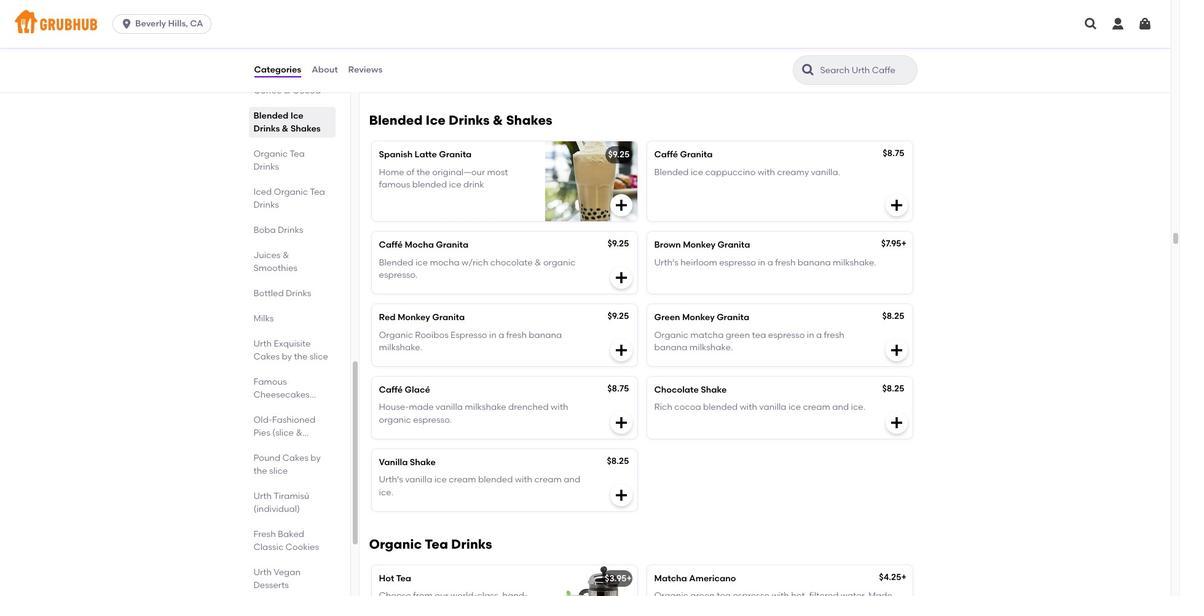 Task type: vqa. For each thing, say whether or not it's contained in the screenshot.
Blended for Coffee & Cocoa
yes



Task type: locate. For each thing, give the bounding box(es) containing it.
caffé glacé
[[379, 385, 430, 395]]

organic up hot tea
[[369, 537, 422, 552]]

0 horizontal spatial urth's
[[379, 475, 403, 485]]

the inside urth exquisite cakes by the slice
[[294, 352, 308, 362]]

1 italia,™our from the left
[[399, 32, 442, 43]]

fresh
[[775, 257, 796, 268], [506, 330, 527, 340], [824, 330, 845, 340]]

organic tea drinks up 'iced'
[[254, 149, 305, 172]]

svg image inside 'main navigation' navigation
[[1084, 17, 1099, 31]]

matcha
[[691, 330, 724, 340]]

rooibos
[[415, 330, 449, 340]]

0 horizontal spatial slice
[[269, 466, 288, 476]]

urth's inside urth's vanilla ice cream blended with cream and ice.
[[379, 475, 403, 485]]

granita up cappuccino on the right of page
[[680, 150, 713, 160]]

urth's down brown
[[654, 257, 679, 268]]

slice down exquisite
[[310, 352, 328, 362]]

1 horizontal spatial organic tea drinks
[[369, 537, 492, 552]]

green monkey granita
[[654, 312, 750, 323]]

monkey up matcha
[[682, 312, 715, 323]]

chocolate
[[490, 257, 533, 268]]

& right chocolate
[[535, 257, 541, 268]]

(individual) for famous
[[254, 403, 300, 413]]

1 horizontal spatial vanilla
[[436, 402, 463, 413]]

1 vertical spatial banana
[[529, 330, 562, 340]]

search icon image
[[801, 63, 815, 77]]

cakes inside urth exquisite cakes by the slice
[[254, 352, 280, 362]]

caffé granita
[[654, 150, 713, 160]]

cream for vanilla
[[803, 402, 830, 413]]

2 horizontal spatial fresh
[[824, 330, 845, 340]]

blended down caffé granita
[[654, 167, 689, 177]]

0 vertical spatial urth's
[[654, 257, 679, 268]]

2 cold- from the left
[[721, 45, 743, 55]]

blended
[[254, 111, 289, 121], [369, 113, 423, 128], [654, 167, 689, 177], [379, 257, 413, 268]]

urth's down vanilla
[[379, 475, 403, 485]]

2 horizontal spatial in
[[807, 330, 814, 340]]

by down "fashioned"
[[311, 453, 321, 464]]

blend, up "infused"
[[693, 45, 719, 55]]

organic
[[491, 32, 523, 43], [767, 32, 799, 43], [543, 257, 576, 268], [379, 415, 411, 425]]

and inside urth italia,™our heirloom & organic espresso blend, cold-brewed and nitrogen-infused to create a delicious creamy head of foam.
[[777, 45, 793, 55]]

granita for organic matcha green tea espresso in a fresh banana milkshake.
[[717, 312, 750, 323]]

urth's heirloom espresso in a fresh banana milkshake.
[[654, 257, 877, 268]]

espresso. inside house-made vanilla milkshake drenched with organic espresso.
[[413, 415, 452, 425]]

monkey
[[683, 240, 716, 250], [398, 312, 430, 323], [682, 312, 715, 323]]

cakes inside famous cheesecakes (individual) old-fashioned pies (slice & individual) pound cakes by the slice
[[282, 453, 309, 464]]

cold- inside urth italia,™our heirloom & organic espresso blend, cold-brewed and nitrogen-infused to create a delicious creamy head of foam.
[[721, 45, 743, 55]]

shakes down cocoa
[[291, 124, 321, 134]]

cocoa
[[675, 402, 701, 413]]

blended down coffee
[[254, 111, 289, 121]]

organic up foam. at right top
[[767, 32, 799, 43]]

1 vertical spatial $8.75
[[608, 384, 629, 394]]

organic inside the organic tea drinks
[[254, 149, 288, 159]]

2 horizontal spatial vanilla
[[759, 402, 787, 413]]

milkshake.
[[833, 257, 877, 268], [379, 342, 422, 353], [690, 342, 733, 353]]

svg image
[[1084, 17, 1099, 31], [889, 198, 904, 213], [614, 343, 629, 358], [614, 488, 629, 503]]

cakes down "individual)"
[[282, 453, 309, 464]]

1 vertical spatial of
[[406, 167, 415, 177]]

espresso right tea on the right of the page
[[768, 330, 805, 340]]

1 vertical spatial urth's
[[379, 475, 403, 485]]

drinks right the bottled
[[286, 288, 311, 299]]

brewed inside "urth italia,™our heirloom & organic espresso blend, cold-brewed in- house for 24 hours creating a smooth, rich, chocolatey brew."
[[468, 45, 499, 55]]

and
[[777, 45, 793, 55], [833, 402, 849, 413], [564, 475, 581, 485]]

1 horizontal spatial the
[[294, 352, 308, 362]]

fresh inside organic matcha green tea espresso in a fresh banana milkshake.
[[824, 330, 845, 340]]

in
[[758, 257, 766, 268], [489, 330, 497, 340], [807, 330, 814, 340]]

monkey for heirloom
[[683, 240, 716, 250]]

urth inside urth vegan desserts
[[254, 567, 272, 578]]

& up "create"
[[758, 32, 765, 43]]

granita up rooibos
[[432, 312, 465, 323]]

famous
[[254, 377, 287, 387]]

green
[[654, 312, 680, 323]]

coffee
[[254, 85, 282, 96]]

$9.25
[[608, 150, 630, 160], [608, 239, 629, 249], [608, 311, 629, 322]]

organic tea drinks up hot tea
[[369, 537, 492, 552]]

1 vertical spatial caffé
[[379, 240, 403, 250]]

0 horizontal spatial heirloom
[[444, 32, 481, 43]]

cold- for create
[[721, 45, 743, 55]]

italia,™our inside urth italia,™our heirloom & organic espresso blend, cold-brewed and nitrogen-infused to create a delicious creamy head of foam.
[[675, 32, 717, 43]]

about
[[312, 64, 338, 75]]

svg image
[[1111, 17, 1126, 31], [1138, 17, 1153, 31], [121, 18, 133, 30], [614, 198, 629, 213], [614, 271, 629, 285], [889, 343, 904, 358], [614, 416, 629, 430], [889, 416, 904, 430]]

0 vertical spatial of
[[751, 70, 759, 80]]

0 horizontal spatial blended
[[412, 179, 447, 190]]

(individual) down tiramisú
[[254, 504, 300, 515]]

1 horizontal spatial of
[[751, 70, 759, 80]]

& down "fashioned"
[[296, 428, 302, 438]]

organic
[[254, 149, 288, 159], [274, 187, 308, 197], [379, 330, 413, 340], [654, 330, 689, 340], [369, 537, 422, 552]]

bottled
[[254, 288, 284, 299]]

granita up the mocha
[[436, 240, 469, 250]]

granita for blended ice mocha w/rich chocolate & organic espresso.
[[436, 240, 469, 250]]

for
[[406, 57, 417, 68]]

& inside urth italia,™our heirloom & organic espresso blend, cold-brewed and nitrogen-infused to create a delicious creamy head of foam.
[[758, 32, 765, 43]]

& up creating
[[483, 32, 489, 43]]

urth tiramisú (individual)
[[254, 491, 309, 515]]

0 horizontal spatial by
[[282, 352, 292, 362]]

blended ice drinks & shakes down chocolatey at the top left
[[369, 113, 553, 128]]

tea
[[290, 149, 305, 159], [310, 187, 325, 197], [425, 537, 448, 552], [396, 574, 411, 584]]

organic up in-
[[491, 32, 523, 43]]

monkey up rooibos
[[398, 312, 430, 323]]

2 vertical spatial $8.25
[[607, 456, 629, 467]]

blend, for infused
[[693, 45, 719, 55]]

delicious
[[654, 70, 691, 80]]

2 horizontal spatial heirloom
[[719, 32, 756, 43]]

2 vertical spatial $9.25
[[608, 311, 629, 322]]

by inside famous cheesecakes (individual) old-fashioned pies (slice & individual) pound cakes by the slice
[[311, 453, 321, 464]]

urth's for urth's vanilla ice cream blended with cream and ice.
[[379, 475, 403, 485]]

2 vertical spatial the
[[254, 466, 267, 476]]

ice inside urth's vanilla ice cream blended with cream and ice.
[[434, 475, 447, 485]]

1 vertical spatial $8.25
[[882, 384, 905, 394]]

drinks up 'iced'
[[254, 162, 279, 172]]

1 vertical spatial $9.25
[[608, 239, 629, 249]]

the down pound
[[254, 466, 267, 476]]

of down "create"
[[751, 70, 759, 80]]

1 vertical spatial by
[[311, 453, 321, 464]]

reviews button
[[348, 48, 383, 92]]

1 horizontal spatial brewed
[[743, 45, 775, 55]]

and inside urth's vanilla ice cream blended with cream and ice.
[[564, 475, 581, 485]]

ice
[[291, 111, 304, 121], [426, 113, 446, 128]]

creamy down "infused"
[[693, 70, 725, 80]]

0 horizontal spatial the
[[254, 466, 267, 476]]

blend, inside "urth italia,™our heirloom & organic espresso blend, cold-brewed in- house for 24 hours creating a smooth, rich, chocolatey brew."
[[418, 45, 444, 55]]

monkey for rooibos
[[398, 312, 430, 323]]

2 (individual) from the top
[[254, 504, 300, 515]]

italia,™our up "infused"
[[675, 32, 717, 43]]

shake up cocoa
[[701, 385, 727, 395]]

2 horizontal spatial cream
[[803, 402, 830, 413]]

espresso up nitrogen- on the right
[[654, 45, 691, 55]]

cold-
[[446, 45, 468, 55], [721, 45, 743, 55]]

1 horizontal spatial $8.75
[[883, 148, 905, 159]]

drinks down coffee
[[254, 124, 280, 134]]

1 horizontal spatial shake
[[701, 385, 727, 395]]

by down exquisite
[[282, 352, 292, 362]]

organic right chocolate
[[543, 257, 576, 268]]

0 vertical spatial blended
[[412, 179, 447, 190]]

beverly hills, ca
[[135, 18, 203, 29]]

blended down mocha
[[379, 257, 413, 268]]

1 horizontal spatial milkshake.
[[690, 342, 733, 353]]

monkey right brown
[[683, 240, 716, 250]]

0 horizontal spatial italia,™our
[[399, 32, 442, 43]]

1 horizontal spatial blended
[[478, 475, 513, 485]]

a inside "urth italia,™our heirloom & organic espresso blend, cold-brewed in- house for 24 hours creating a smooth, rich, chocolatey brew."
[[494, 57, 499, 68]]

heirloom down brown monkey granita
[[681, 257, 717, 268]]

0 horizontal spatial vanilla
[[405, 475, 432, 485]]

1 blend, from the left
[[418, 45, 444, 55]]

& down coffee & cocoa
[[282, 124, 289, 134]]

0 horizontal spatial banana
[[529, 330, 562, 340]]

0 vertical spatial by
[[282, 352, 292, 362]]

1 horizontal spatial shakes
[[506, 113, 553, 128]]

drenched
[[508, 402, 549, 413]]

organic inside house-made vanilla milkshake drenched with organic espresso.
[[379, 415, 411, 425]]

1 vertical spatial (individual)
[[254, 504, 300, 515]]

organic up 'iced'
[[254, 149, 288, 159]]

blended for caffé granita
[[654, 167, 689, 177]]

1 vertical spatial shake
[[410, 457, 436, 468]]

1 vertical spatial cakes
[[282, 453, 309, 464]]

urth inside urth exquisite cakes by the slice
[[254, 339, 272, 349]]

organic down house- at the bottom left of page
[[379, 415, 411, 425]]

1 (individual) from the top
[[254, 403, 300, 413]]

shake
[[701, 385, 727, 395], [410, 457, 436, 468]]

0 horizontal spatial of
[[406, 167, 415, 177]]

milkshake. inside organic rooibos espresso in a fresh banana milkshake.
[[379, 342, 422, 353]]

banana
[[798, 257, 831, 268], [529, 330, 562, 340], [654, 342, 688, 353]]

and for urth's vanilla ice cream blended with cream and ice.
[[564, 475, 581, 485]]

1 horizontal spatial in
[[758, 257, 766, 268]]

drinks down chocolatey at the top left
[[449, 113, 490, 128]]

shake right vanilla
[[410, 457, 436, 468]]

heirloom for create
[[719, 32, 756, 43]]

ice up latte
[[426, 113, 446, 128]]

organic down green
[[654, 330, 689, 340]]

0 horizontal spatial $8.75
[[608, 384, 629, 394]]

of right home
[[406, 167, 415, 177]]

espresso
[[379, 45, 416, 55], [654, 45, 691, 55], [719, 257, 756, 268], [768, 330, 805, 340]]

drinks down 'iced'
[[254, 200, 279, 210]]

creamy
[[693, 70, 725, 80], [777, 167, 809, 177]]

cold- up to
[[721, 45, 743, 55]]

0 horizontal spatial shake
[[410, 457, 436, 468]]

& inside "urth italia,™our heirloom & organic espresso blend, cold-brewed in- house for 24 hours creating a smooth, rich, chocolatey brew."
[[483, 32, 489, 43]]

1 vertical spatial organic tea drinks
[[369, 537, 492, 552]]

tea inside iced organic tea drinks
[[310, 187, 325, 197]]

vanilla inside urth's vanilla ice cream blended with cream and ice.
[[405, 475, 432, 485]]

espresso down brown monkey granita
[[719, 257, 756, 268]]

italia,™our for for
[[399, 32, 442, 43]]

spanish
[[379, 150, 413, 160]]

baked
[[278, 529, 304, 540]]

granita
[[439, 150, 472, 160], [680, 150, 713, 160], [436, 240, 469, 250], [718, 240, 750, 250], [432, 312, 465, 323], [717, 312, 750, 323]]

svg image inside "beverly hills, ca" button
[[121, 18, 133, 30]]

urth inside urth italia,™our heirloom & organic espresso blend, cold-brewed and nitrogen-infused to create a delicious creamy head of foam.
[[654, 32, 673, 43]]

2 vertical spatial blended
[[478, 475, 513, 485]]

heirloom up creating
[[444, 32, 481, 43]]

urth down milks
[[254, 339, 272, 349]]

the down exquisite
[[294, 352, 308, 362]]

foam.
[[761, 70, 786, 80]]

w/rich
[[462, 257, 488, 268]]

vanilla
[[379, 457, 408, 468]]

1 vertical spatial espresso.
[[413, 415, 452, 425]]

a inside organic matcha green tea espresso in a fresh banana milkshake.
[[816, 330, 822, 340]]

fresh inside organic rooibos espresso in a fresh banana milkshake.
[[506, 330, 527, 340]]

0 horizontal spatial creamy
[[693, 70, 725, 80]]

hot tea image
[[545, 566, 637, 596]]

granita up green
[[717, 312, 750, 323]]

1 horizontal spatial fresh
[[775, 257, 796, 268]]

blended ice mocha w/rich chocolate & organic espresso.
[[379, 257, 576, 280]]

in inside organic rooibos espresso in a fresh banana milkshake.
[[489, 330, 497, 340]]

slice inside urth exquisite cakes by the slice
[[310, 352, 328, 362]]

italia,™our up 24
[[399, 32, 442, 43]]

0 vertical spatial cakes
[[254, 352, 280, 362]]

urth up nitrogen- on the right
[[654, 32, 673, 43]]

urth inside "urth italia,™our heirloom & organic espresso blend, cold-brewed in- house for 24 hours creating a smooth, rich, chocolatey brew."
[[379, 32, 397, 43]]

a inside urth italia,™our heirloom & organic espresso blend, cold-brewed and nitrogen-infused to create a delicious creamy head of foam.
[[766, 57, 771, 68]]

shake for vanilla shake
[[410, 457, 436, 468]]

1 horizontal spatial blend,
[[693, 45, 719, 55]]

heirloom up to
[[719, 32, 756, 43]]

brewed
[[468, 45, 499, 55], [743, 45, 775, 55]]

espresso up the house at the top of the page
[[379, 45, 416, 55]]

$8.25 for rich cocoa blended with vanilla ice cream and ice.
[[882, 384, 905, 394]]

1 horizontal spatial cold-
[[721, 45, 743, 55]]

blended up the spanish
[[369, 113, 423, 128]]

0 horizontal spatial cakes
[[254, 352, 280, 362]]

0 vertical spatial and
[[777, 45, 793, 55]]

blended for coffee & cocoa
[[254, 111, 289, 121]]

glacé
[[405, 385, 430, 395]]

1 brewed from the left
[[468, 45, 499, 55]]

blend, up 24
[[418, 45, 444, 55]]

creamy left vanilla.
[[777, 167, 809, 177]]

urth up the house at the top of the page
[[379, 32, 397, 43]]

2 italia,™our from the left
[[675, 32, 717, 43]]

0 horizontal spatial blended ice drinks & shakes
[[254, 111, 321, 134]]

granita up original—our
[[439, 150, 472, 160]]

urth up the desserts on the bottom of the page
[[254, 567, 272, 578]]

ice
[[691, 167, 703, 177], [449, 179, 461, 190], [416, 257, 428, 268], [789, 402, 801, 413], [434, 475, 447, 485]]

the down "spanish latte granita"
[[417, 167, 430, 177]]

& inside blended ice mocha w/rich chocolate & organic espresso.
[[535, 257, 541, 268]]

0 vertical spatial organic tea drinks
[[254, 149, 305, 172]]

brewed for creating
[[468, 45, 499, 55]]

blend, for for
[[418, 45, 444, 55]]

+ for $3.95
[[627, 574, 632, 584]]

with
[[758, 167, 775, 177], [551, 402, 568, 413], [740, 402, 757, 413], [515, 475, 532, 485]]

vegan
[[274, 567, 301, 578]]

original—our
[[432, 167, 485, 177]]

urth left tiramisú
[[254, 491, 272, 502]]

0 vertical spatial espresso.
[[379, 270, 418, 280]]

slice down pound
[[269, 466, 288, 476]]

blended ice cappuccino with creamy vanilla.
[[654, 167, 840, 177]]

cold- up hours
[[446, 45, 468, 55]]

& down brew.
[[493, 113, 503, 128]]

banana inside organic rooibos espresso in a fresh banana milkshake.
[[529, 330, 562, 340]]

0 horizontal spatial fresh
[[506, 330, 527, 340]]

heirloom inside "urth italia,™our heirloom & organic espresso blend, cold-brewed in- house for 24 hours creating a smooth, rich, chocolatey brew."
[[444, 32, 481, 43]]

1 horizontal spatial by
[[311, 453, 321, 464]]

a
[[494, 57, 499, 68], [766, 57, 771, 68], [768, 257, 773, 268], [499, 330, 504, 340], [816, 330, 822, 340]]

organic right 'iced'
[[274, 187, 308, 197]]

2 vertical spatial caffé
[[379, 385, 403, 395]]

caffé for caffé glacé
[[379, 385, 403, 395]]

2 horizontal spatial banana
[[798, 257, 831, 268]]

blended inside urth's vanilla ice cream blended with cream and ice.
[[478, 475, 513, 485]]

2 horizontal spatial milkshake.
[[833, 257, 877, 268]]

ice down cocoa
[[291, 111, 304, 121]]

urth's for urth's heirloom espresso in a fresh banana milkshake.
[[654, 257, 679, 268]]

(individual) inside famous cheesecakes (individual) old-fashioned pies (slice & individual) pound cakes by the slice
[[254, 403, 300, 413]]

0 horizontal spatial ice
[[291, 111, 304, 121]]

espresso inside urth italia,™our heirloom & organic espresso blend, cold-brewed and nitrogen-infused to create a delicious creamy head of foam.
[[654, 45, 691, 55]]

italia,™our inside "urth italia,™our heirloom & organic espresso blend, cold-brewed in- house for 24 hours creating a smooth, rich, chocolatey brew."
[[399, 32, 442, 43]]

(individual)
[[254, 403, 300, 413], [254, 504, 300, 515]]

1 vertical spatial blended
[[703, 402, 738, 413]]

ice.
[[851, 402, 866, 413], [379, 487, 394, 498]]

1 cold- from the left
[[446, 45, 468, 55]]

organic inside organic matcha green tea espresso in a fresh banana milkshake.
[[654, 330, 689, 340]]

0 vertical spatial $8.75
[[883, 148, 905, 159]]

0 vertical spatial (individual)
[[254, 403, 300, 413]]

1 horizontal spatial cakes
[[282, 453, 309, 464]]

$3.95
[[605, 574, 627, 584]]

ice. inside urth's vanilla ice cream blended with cream and ice.
[[379, 487, 394, 498]]

& up 'smoothies'
[[283, 250, 289, 261]]

granita up urth's heirloom espresso in a fresh banana milkshake.
[[718, 240, 750, 250]]

drinks right "boba"
[[278, 225, 303, 235]]

brewed up creating
[[468, 45, 499, 55]]

(individual) inside urth tiramisú (individual)
[[254, 504, 300, 515]]

espresso inside "urth italia,™our heirloom & organic espresso blend, cold-brewed in- house for 24 hours creating a smooth, rich, chocolatey brew."
[[379, 45, 416, 55]]

(individual) down cheesecakes
[[254, 403, 300, 413]]

0 horizontal spatial milkshake.
[[379, 342, 422, 353]]

1 horizontal spatial and
[[777, 45, 793, 55]]

drinks
[[449, 113, 490, 128], [254, 124, 280, 134], [254, 162, 279, 172], [254, 200, 279, 210], [278, 225, 303, 235], [286, 288, 311, 299], [451, 537, 492, 552]]

shakes down brew.
[[506, 113, 553, 128]]

organic down red
[[379, 330, 413, 340]]

cakes up famous
[[254, 352, 280, 362]]

chocolate
[[654, 385, 699, 395]]

caffé mocha granita
[[379, 240, 469, 250]]

0 vertical spatial ice.
[[851, 402, 866, 413]]

brewed inside urth italia,™our heirloom & organic espresso blend, cold-brewed and nitrogen-infused to create a delicious creamy head of foam.
[[743, 45, 775, 55]]

0 horizontal spatial brewed
[[468, 45, 499, 55]]

0 vertical spatial slice
[[310, 352, 328, 362]]

2 horizontal spatial the
[[417, 167, 430, 177]]

blend, inside urth italia,™our heirloom & organic espresso blend, cold-brewed and nitrogen-infused to create a delicious creamy head of foam.
[[693, 45, 719, 55]]

0 vertical spatial caffé
[[654, 150, 678, 160]]

2 horizontal spatial blended
[[703, 402, 738, 413]]

fashioned
[[272, 415, 315, 425]]

0 vertical spatial creamy
[[693, 70, 725, 80]]

2 vertical spatial and
[[564, 475, 581, 485]]

urth exquisite cakes by the slice
[[254, 339, 328, 362]]

0 vertical spatial $8.25
[[882, 311, 905, 322]]

0 vertical spatial the
[[417, 167, 430, 177]]

mocha
[[430, 257, 460, 268]]

brewed up "create"
[[743, 45, 775, 55]]

urth for urth vegan desserts
[[254, 567, 272, 578]]

the inside home of the original—our most famous blended ice drink
[[417, 167, 430, 177]]

iced organic tea drinks
[[254, 187, 325, 210]]

the inside famous cheesecakes (individual) old-fashioned pies (slice & individual) pound cakes by the slice
[[254, 466, 267, 476]]

2 horizontal spatial and
[[833, 402, 849, 413]]

0 vertical spatial banana
[[798, 257, 831, 268]]

espresso. down made
[[413, 415, 452, 425]]

a inside organic rooibos espresso in a fresh banana milkshake.
[[499, 330, 504, 340]]

to
[[726, 57, 734, 68]]

2 blend, from the left
[[693, 45, 719, 55]]

with inside urth's vanilla ice cream blended with cream and ice.
[[515, 475, 532, 485]]

espresso. down mocha
[[379, 270, 418, 280]]

juices & smoothies
[[254, 250, 297, 274]]

organic inside organic rooibos espresso in a fresh banana milkshake.
[[379, 330, 413, 340]]

0 horizontal spatial ice.
[[379, 487, 394, 498]]

blended ice drinks & shakes
[[254, 111, 321, 134], [369, 113, 553, 128]]

1 vertical spatial and
[[833, 402, 849, 413]]

heirloom inside urth italia,™our heirloom & organic espresso blend, cold-brewed and nitrogen-infused to create a delicious creamy head of foam.
[[719, 32, 756, 43]]

caffé
[[654, 150, 678, 160], [379, 240, 403, 250], [379, 385, 403, 395]]

1 horizontal spatial italia,™our
[[675, 32, 717, 43]]

urth vegan desserts
[[254, 567, 301, 591]]

0 horizontal spatial blend,
[[418, 45, 444, 55]]

urth
[[379, 32, 397, 43], [654, 32, 673, 43], [254, 339, 272, 349], [254, 491, 272, 502], [254, 567, 272, 578]]

in for espresso
[[489, 330, 497, 340]]

cold- inside "urth italia,™our heirloom & organic espresso blend, cold-brewed in- house for 24 hours creating a smooth, rich, chocolatey brew."
[[446, 45, 468, 55]]

2 brewed from the left
[[743, 45, 775, 55]]

urth inside urth tiramisú (individual)
[[254, 491, 272, 502]]

espresso inside organic matcha green tea espresso in a fresh banana milkshake.
[[768, 330, 805, 340]]

espresso. inside blended ice mocha w/rich chocolate & organic espresso.
[[379, 270, 418, 280]]

$9.25 for organic rooibos espresso in a fresh banana milkshake.
[[608, 311, 629, 322]]

blended ice drinks & shakes down coffee & cocoa
[[254, 111, 321, 134]]

&
[[483, 32, 489, 43], [758, 32, 765, 43], [284, 85, 290, 96], [493, 113, 503, 128], [282, 124, 289, 134], [283, 250, 289, 261], [535, 257, 541, 268], [296, 428, 302, 438]]

1 vertical spatial slice
[[269, 466, 288, 476]]

+
[[902, 239, 907, 249], [902, 572, 907, 583], [627, 574, 632, 584]]

blended inside blended ice mocha w/rich chocolate & organic espresso.
[[379, 257, 413, 268]]

(individual) for urth
[[254, 504, 300, 515]]

2 vertical spatial banana
[[654, 342, 688, 353]]

brew.
[[484, 70, 506, 80]]

1 horizontal spatial urth's
[[654, 257, 679, 268]]

0 horizontal spatial and
[[564, 475, 581, 485]]

1 horizontal spatial ice.
[[851, 402, 866, 413]]

1 vertical spatial ice.
[[379, 487, 394, 498]]



Task type: describe. For each thing, give the bounding box(es) containing it.
hills,
[[168, 18, 188, 29]]

ice inside home of the original—our most famous blended ice drink
[[449, 179, 461, 190]]

boba
[[254, 225, 276, 235]]

nitrogen-
[[654, 57, 693, 68]]

drinks inside iced organic tea drinks
[[254, 200, 279, 210]]

svg image for $9.25
[[614, 343, 629, 358]]

1 horizontal spatial ice
[[426, 113, 446, 128]]

in inside organic matcha green tea espresso in a fresh banana milkshake.
[[807, 330, 814, 340]]

creamy inside urth italia,™our heirloom & organic espresso blend, cold-brewed and nitrogen-infused to create a delicious creamy head of foam.
[[693, 70, 725, 80]]

svg image for $8.75
[[889, 198, 904, 213]]

bottled drinks
[[254, 288, 311, 299]]

urth italia,™our heirloom & organic espresso blend, cold-brewed and nitrogen-infused to create a delicious creamy head of foam.
[[654, 32, 799, 80]]

vanilla shake
[[379, 457, 436, 468]]

individual)
[[254, 441, 297, 451]]

green
[[726, 330, 750, 340]]

(slice
[[272, 428, 294, 438]]

organic inside blended ice mocha w/rich chocolate & organic espresso.
[[543, 257, 576, 268]]

tea
[[752, 330, 766, 340]]

rich cocoa blended with vanilla ice cream and ice.
[[654, 402, 866, 413]]

slice inside famous cheesecakes (individual) old-fashioned pies (slice & individual) pound cakes by the slice
[[269, 466, 288, 476]]

& inside famous cheesecakes (individual) old-fashioned pies (slice & individual) pound cakes by the slice
[[296, 428, 302, 438]]

svg image for $8.25
[[614, 488, 629, 503]]

cookies
[[286, 542, 319, 553]]

cappuccino
[[705, 167, 756, 177]]

ice. for urth's vanilla ice cream blended with cream and ice.
[[379, 487, 394, 498]]

pound
[[254, 453, 280, 464]]

spanish latte granita image
[[545, 142, 637, 222]]

+ for $7.95
[[902, 239, 907, 249]]

famous
[[379, 179, 410, 190]]

fresh for espresso
[[506, 330, 527, 340]]

Search Urth Caffe search field
[[819, 65, 913, 76]]

smoothies
[[254, 263, 297, 274]]

urth nitro coffee image
[[820, 7, 913, 87]]

& right coffee
[[284, 85, 290, 96]]

categories
[[254, 64, 301, 75]]

coffee & cocoa
[[254, 85, 321, 96]]

pies
[[254, 428, 270, 438]]

famous cheesecakes (individual) old-fashioned pies (slice & individual) pound cakes by the slice
[[254, 377, 321, 476]]

of inside urth italia,™our heirloom & organic espresso blend, cold-brewed and nitrogen-infused to create a delicious creamy head of foam.
[[751, 70, 759, 80]]

ca
[[190, 18, 203, 29]]

americano
[[689, 574, 736, 584]]

in-
[[501, 45, 512, 55]]

main navigation navigation
[[0, 0, 1171, 48]]

desserts
[[254, 580, 289, 591]]

with inside house-made vanilla milkshake drenched with organic espresso.
[[551, 402, 568, 413]]

urth for urth italia,™our heirloom & organic espresso blend, cold-brewed and nitrogen-infused to create a delicious creamy head of foam.
[[654, 32, 673, 43]]

italia,™our for infused
[[675, 32, 717, 43]]

hot
[[379, 574, 394, 584]]

urth italia,™our heirloom & organic espresso blend, cold-brewed in- house for 24 hours creating a smooth, rich, chocolatey brew.
[[379, 32, 523, 80]]

espresso. for ice
[[379, 270, 418, 280]]

$8.75 for with
[[608, 384, 629, 394]]

rich,
[[415, 70, 433, 80]]

0 horizontal spatial cream
[[449, 475, 476, 485]]

urth italia,™our heirloom & organic espresso blend, cold-brewed in- house for 24 hours creating a smooth, rich, chocolatey brew. button
[[372, 7, 637, 87]]

organic inside "urth italia,™our heirloom & organic espresso blend, cold-brewed in- house for 24 hours creating a smooth, rich, chocolatey brew."
[[491, 32, 523, 43]]

mocha
[[405, 240, 434, 250]]

1 horizontal spatial blended ice drinks & shakes
[[369, 113, 553, 128]]

chocolatey
[[435, 70, 482, 80]]

24
[[419, 57, 429, 68]]

beverly hills, ca button
[[113, 14, 216, 34]]

boba drinks
[[254, 225, 303, 235]]

blended for caffé mocha granita
[[379, 257, 413, 268]]

$8.25 for organic matcha green tea espresso in a fresh banana milkshake.
[[882, 311, 905, 322]]

granita for home of the original—our most famous blended ice drink
[[439, 150, 472, 160]]

$9.25 for blended ice mocha w/rich chocolate & organic espresso.
[[608, 239, 629, 249]]

ice. for rich cocoa blended with vanilla ice cream and ice.
[[851, 402, 866, 413]]

blended inside home of the original—our most famous blended ice drink
[[412, 179, 447, 190]]

caffé for caffé mocha granita
[[379, 240, 403, 250]]

red monkey granita
[[379, 312, 465, 323]]

of inside home of the original—our most famous blended ice drink
[[406, 167, 415, 177]]

vanilla.
[[811, 167, 840, 177]]

old-
[[254, 415, 272, 425]]

chocolate shake
[[654, 385, 727, 395]]

banana for organic rooibos espresso in a fresh banana milkshake.
[[529, 330, 562, 340]]

about button
[[311, 48, 338, 92]]

house
[[379, 57, 404, 68]]

matcha americano
[[654, 574, 736, 584]]

in for espresso
[[758, 257, 766, 268]]

ice inside blended ice drinks & shakes
[[291, 111, 304, 121]]

drinks down urth's vanilla ice cream blended with cream and ice.
[[451, 537, 492, 552]]

monkey for matcha
[[682, 312, 715, 323]]

juices
[[254, 250, 281, 261]]

create
[[736, 57, 764, 68]]

organic inside urth italia,™our heirloom & organic espresso blend, cold-brewed and nitrogen-infused to create a delicious creamy head of foam.
[[767, 32, 799, 43]]

creating
[[456, 57, 492, 68]]

$4.25 +
[[879, 572, 907, 583]]

most
[[487, 167, 508, 177]]

shake for chocolate shake
[[701, 385, 727, 395]]

infused
[[693, 57, 724, 68]]

granita for urth's heirloom espresso in a fresh banana milkshake.
[[718, 240, 750, 250]]

banana inside organic matcha green tea espresso in a fresh banana milkshake.
[[654, 342, 688, 353]]

cold- for hours
[[446, 45, 468, 55]]

home
[[379, 167, 404, 177]]

urth cold brew image
[[545, 7, 637, 87]]

rich
[[654, 402, 673, 413]]

cheesecakes
[[254, 390, 310, 400]]

categories button
[[254, 48, 302, 92]]

smooth,
[[379, 70, 413, 80]]

0 vertical spatial $9.25
[[608, 150, 630, 160]]

milkshake. for organic rooibos espresso in a fresh banana milkshake.
[[379, 342, 422, 353]]

latte
[[415, 150, 437, 160]]

brown monkey granita
[[654, 240, 750, 250]]

fresh
[[254, 529, 276, 540]]

fresh for espresso
[[775, 257, 796, 268]]

spanish latte granita
[[379, 150, 472, 160]]

house-made vanilla milkshake drenched with organic espresso.
[[379, 402, 568, 425]]

urth italia,™our heirloom & organic espresso blend, cold-brewed and nitrogen-infused to create a delicious creamy head of foam. button
[[647, 7, 913, 87]]

hot tea
[[379, 574, 411, 584]]

matcha
[[654, 574, 687, 584]]

organic inside iced organic tea drinks
[[274, 187, 308, 197]]

espresso. for made
[[413, 415, 452, 425]]

+ for $4.25
[[902, 572, 907, 583]]

by inside urth exquisite cakes by the slice
[[282, 352, 292, 362]]

$8.75 for vanilla.
[[883, 148, 905, 159]]

heirloom for hours
[[444, 32, 481, 43]]

caffé for caffé granita
[[654, 150, 678, 160]]

brewed for a
[[743, 45, 775, 55]]

1 horizontal spatial heirloom
[[681, 257, 717, 268]]

granita for organic rooibos espresso in a fresh banana milkshake.
[[432, 312, 465, 323]]

head
[[727, 70, 749, 80]]

and for rich cocoa blended with vanilla ice cream and ice.
[[833, 402, 849, 413]]

reviews
[[348, 64, 383, 75]]

0 horizontal spatial shakes
[[291, 124, 321, 134]]

beverly
[[135, 18, 166, 29]]

vanilla inside house-made vanilla milkshake drenched with organic espresso.
[[436, 402, 463, 413]]

red
[[379, 312, 396, 323]]

milkshake. for urth's heirloom espresso in a fresh banana milkshake.
[[833, 257, 877, 268]]

banana for urth's heirloom espresso in a fresh banana milkshake.
[[798, 257, 831, 268]]

urth for urth exquisite cakes by the slice
[[254, 339, 272, 349]]

fresh baked classic cookies
[[254, 529, 319, 553]]

$8.25 for urth's vanilla ice cream blended with cream and ice.
[[607, 456, 629, 467]]

hours
[[431, 57, 454, 68]]

1 vertical spatial creamy
[[777, 167, 809, 177]]

tiramisú
[[274, 491, 309, 502]]

$4.25
[[879, 572, 902, 583]]

organic matcha green tea espresso in a fresh banana milkshake.
[[654, 330, 845, 353]]

cream for blended
[[535, 475, 562, 485]]

milkshake
[[465, 402, 506, 413]]

0 horizontal spatial organic tea drinks
[[254, 149, 305, 172]]

ice inside blended ice mocha w/rich chocolate & organic espresso.
[[416, 257, 428, 268]]

brown
[[654, 240, 681, 250]]

& inside juices & smoothies
[[283, 250, 289, 261]]

& inside blended ice drinks & shakes
[[282, 124, 289, 134]]

espresso
[[451, 330, 487, 340]]

exquisite
[[274, 339, 311, 349]]

milkshake. inside organic matcha green tea espresso in a fresh banana milkshake.
[[690, 342, 733, 353]]

urth for urth tiramisú (individual)
[[254, 491, 272, 502]]

iced
[[254, 187, 272, 197]]

urth for urth italia,™our heirloom & organic espresso blend, cold-brewed in- house for 24 hours creating a smooth, rich, chocolatey brew.
[[379, 32, 397, 43]]



